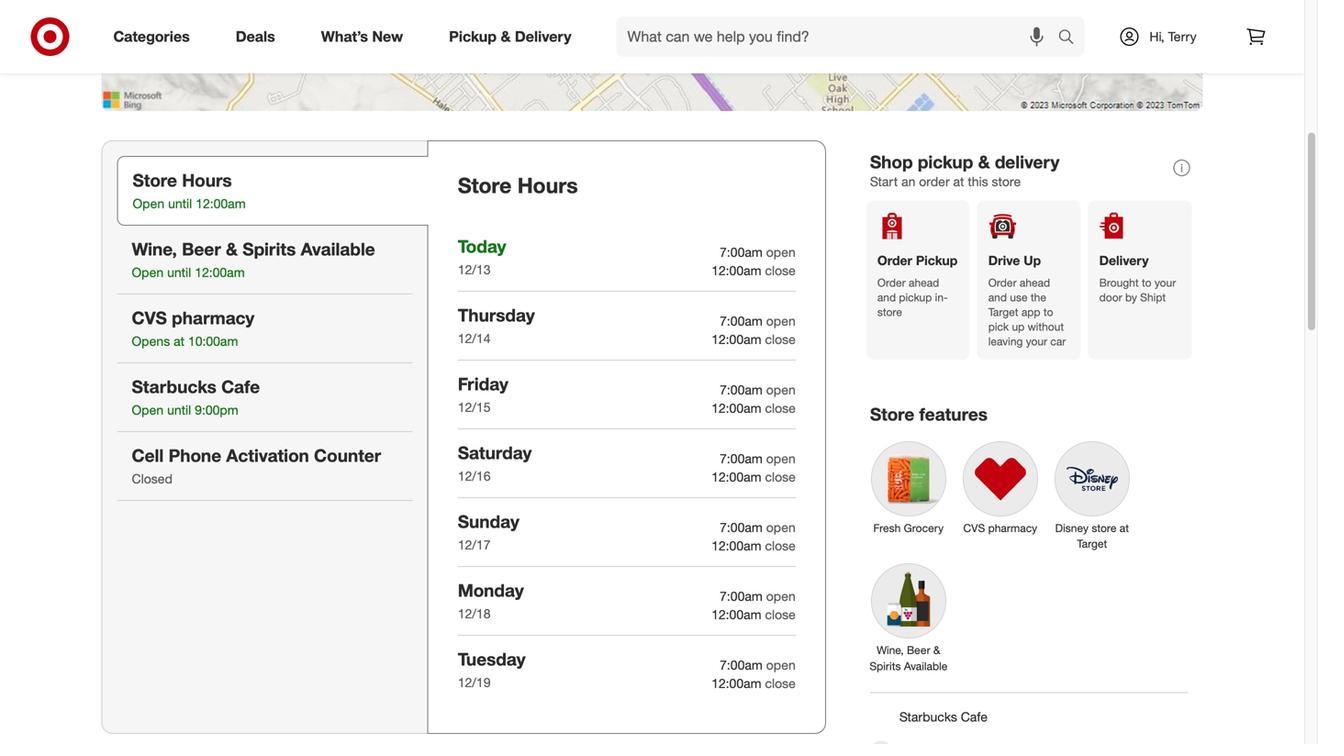 Task type: locate. For each thing, give the bounding box(es) containing it.
& inside wine, beer & spirits available
[[933, 644, 940, 657]]

1 vertical spatial spirits
[[870, 659, 901, 673]]

target up pick
[[988, 305, 1018, 319]]

ahead inside drive up order ahead and use the target app to pick up without leaving your car
[[1020, 276, 1050, 290]]

7:00am for saturday
[[720, 451, 763, 467]]

cafe inside starbucks cafe open until 9:00pm
[[221, 376, 260, 398]]

12:00am inside wine, beer & spirits available open until 12:00am
[[195, 265, 245, 281]]

0 vertical spatial open
[[133, 196, 164, 212]]

12/17
[[458, 537, 491, 553]]

close for thursday
[[765, 331, 796, 347]]

cvs inside cvs pharmacy opens at 10:00am
[[132, 308, 167, 329]]

0 horizontal spatial ahead
[[909, 276, 939, 290]]

starbucks inside starbucks cafe open until 9:00pm
[[132, 376, 216, 398]]

hours for store hours
[[517, 173, 578, 198]]

0 horizontal spatial pharmacy
[[172, 308, 254, 329]]

5 close from the top
[[765, 538, 796, 554]]

0 horizontal spatial cafe
[[221, 376, 260, 398]]

store capabilities with hours, vertical tabs tab list
[[101, 141, 428, 734]]

app
[[1022, 305, 1041, 319]]

1 horizontal spatial target
[[1077, 537, 1107, 551]]

1 horizontal spatial wine,
[[877, 644, 904, 657]]

until inside store hours open until 12:00am
[[168, 196, 192, 212]]

cvs pharmacy link
[[954, 433, 1046, 540]]

1 horizontal spatial spirits
[[870, 659, 901, 673]]

12/13
[[458, 262, 491, 278]]

1 horizontal spatial and
[[988, 291, 1007, 304]]

store features
[[870, 404, 988, 425]]

1 7:00am from the top
[[720, 244, 763, 260]]

until inside starbucks cafe open until 9:00pm
[[167, 402, 191, 418]]

pharmacy up 10:00am
[[172, 308, 254, 329]]

open for store hours
[[133, 196, 164, 212]]

2 open from the top
[[766, 313, 796, 329]]

cafe for starbucks cafe
[[961, 709, 988, 725]]

store for store hours
[[458, 173, 512, 198]]

pick
[[988, 320, 1009, 334]]

2 vertical spatial until
[[167, 402, 191, 418]]

your up shipt on the top right
[[1155, 276, 1176, 290]]

open for tuesday
[[766, 657, 796, 673]]

spirits for wine, beer & spirits available open until 12:00am
[[243, 239, 296, 260]]

open for monday
[[766, 588, 796, 604]]

pharmacy inside cvs pharmacy link
[[988, 521, 1037, 535]]

open for thursday
[[766, 313, 796, 329]]

order for order pickup
[[877, 276, 906, 290]]

1 horizontal spatial at
[[953, 173, 964, 189]]

0 horizontal spatial starbucks
[[132, 376, 216, 398]]

pharmacy left disney
[[988, 521, 1037, 535]]

starbucks up 9:00pm
[[132, 376, 216, 398]]

ahead
[[909, 276, 939, 290], [1020, 276, 1050, 290]]

1 horizontal spatial cvs
[[963, 521, 985, 535]]

what's new
[[321, 28, 403, 46]]

beer down store hours open until 12:00am
[[182, 239, 221, 260]]

target down disney
[[1077, 537, 1107, 551]]

5 7:00am open 12:00am close from the top
[[711, 519, 796, 554]]

6 close from the top
[[765, 607, 796, 623]]

available for wine, beer & spirits available
[[904, 659, 948, 673]]

& inside wine, beer & spirits available open until 12:00am
[[226, 239, 238, 260]]

2 ahead from the left
[[1020, 276, 1050, 290]]

spirits for wine, beer & spirits available
[[870, 659, 901, 673]]

7:00am open 12:00am close for thursday
[[711, 313, 796, 347]]

4 7:00am open 12:00am close from the top
[[711, 451, 796, 485]]

delivery inside delivery brought to your door by shipt
[[1099, 253, 1149, 269]]

open for starbucks cafe
[[132, 402, 164, 418]]

and inside order pickup order ahead and pickup in- store
[[877, 291, 896, 304]]

leaving
[[988, 335, 1023, 349]]

7:00am for thursday
[[720, 313, 763, 329]]

7:00am for tuesday
[[720, 657, 763, 673]]

12/16
[[458, 468, 491, 484]]

2 vertical spatial store
[[1092, 521, 1117, 535]]

to up without
[[1044, 305, 1053, 319]]

0 vertical spatial your
[[1155, 276, 1176, 290]]

counter
[[314, 445, 381, 466]]

store
[[133, 170, 177, 191], [458, 173, 512, 198], [870, 404, 915, 425]]

and left in-
[[877, 291, 896, 304]]

3 7:00am open 12:00am close from the top
[[711, 382, 796, 416]]

1 horizontal spatial store
[[992, 173, 1021, 189]]

beer inside wine, beer & spirits available
[[907, 644, 930, 657]]

store inside store hours open until 12:00am
[[133, 170, 177, 191]]

pickup
[[449, 28, 497, 46], [916, 253, 958, 269]]

open inside wine, beer & spirits available open until 12:00am
[[132, 265, 164, 281]]

beer
[[182, 239, 221, 260], [907, 644, 930, 657]]

0 horizontal spatial target
[[988, 305, 1018, 319]]

spirits inside wine, beer & spirits available open until 12:00am
[[243, 239, 296, 260]]

0 horizontal spatial at
[[174, 333, 185, 349]]

wine, beer & spirits available open until 12:00am
[[132, 239, 375, 281]]

6 open from the top
[[766, 588, 796, 604]]

0 vertical spatial available
[[301, 239, 375, 260]]

target
[[988, 305, 1018, 319], [1077, 537, 1107, 551]]

1 vertical spatial to
[[1044, 305, 1053, 319]]

1 horizontal spatial your
[[1155, 276, 1176, 290]]

until for starbucks
[[167, 402, 191, 418]]

7:00am for friday
[[720, 382, 763, 398]]

1 open from the top
[[766, 244, 796, 260]]

2 7:00am open 12:00am close from the top
[[711, 313, 796, 347]]

1 horizontal spatial delivery
[[1099, 253, 1149, 269]]

7 7:00am open 12:00am close from the top
[[711, 657, 796, 692]]

0 vertical spatial store
[[992, 173, 1021, 189]]

12:00am for today
[[711, 262, 762, 279]]

2 close from the top
[[765, 331, 796, 347]]

1 horizontal spatial store
[[458, 173, 512, 198]]

1 horizontal spatial cafe
[[961, 709, 988, 725]]

0 vertical spatial starbucks
[[132, 376, 216, 398]]

0 vertical spatial at
[[953, 173, 964, 189]]

6 7:00am from the top
[[720, 588, 763, 604]]

12:00am for tuesday
[[711, 675, 762, 692]]

7:00am open 12:00am close for tuesday
[[711, 657, 796, 692]]

1 horizontal spatial pharmacy
[[988, 521, 1037, 535]]

7 close from the top
[[765, 675, 796, 692]]

wine, inside wine, beer & spirits available
[[877, 644, 904, 657]]

0 vertical spatial pickup
[[918, 152, 973, 173]]

today
[[458, 236, 506, 257]]

up
[[1012, 320, 1025, 334]]

4 open from the top
[[766, 451, 796, 467]]

1 vertical spatial your
[[1026, 335, 1047, 349]]

at inside 'shop pickup & delivery start an order at this store'
[[953, 173, 964, 189]]

0 vertical spatial target
[[988, 305, 1018, 319]]

deals link
[[220, 17, 298, 57]]

12:00am
[[196, 196, 246, 212], [711, 262, 762, 279], [195, 265, 245, 281], [711, 331, 762, 347], [711, 400, 762, 416], [711, 469, 762, 485], [711, 538, 762, 554], [711, 607, 762, 623], [711, 675, 762, 692]]

open for saturday
[[766, 451, 796, 467]]

0 vertical spatial pickup
[[449, 28, 497, 46]]

ahead up in-
[[909, 276, 939, 290]]

cell phone activation counter closed
[[132, 445, 381, 487]]

starbucks for starbucks cafe
[[899, 709, 957, 725]]

5 open from the top
[[766, 519, 796, 536]]

to up shipt on the top right
[[1142, 276, 1152, 290]]

1 vertical spatial until
[[167, 265, 191, 281]]

open inside starbucks cafe open until 9:00pm
[[132, 402, 164, 418]]

wine, up starbucks cafe
[[877, 644, 904, 657]]

wine,
[[132, 239, 177, 260], [877, 644, 904, 657]]

5 7:00am from the top
[[720, 519, 763, 536]]

& inside 'shop pickup & delivery start an order at this store'
[[978, 152, 990, 173]]

spirits
[[243, 239, 296, 260], [870, 659, 901, 673]]

drive
[[988, 253, 1020, 269]]

1 horizontal spatial available
[[904, 659, 948, 673]]

7 open from the top
[[766, 657, 796, 673]]

to
[[1142, 276, 1152, 290], [1044, 305, 1053, 319]]

1 vertical spatial available
[[904, 659, 948, 673]]

1 and from the left
[[877, 291, 896, 304]]

0 horizontal spatial beer
[[182, 239, 221, 260]]

at
[[953, 173, 964, 189], [174, 333, 185, 349], [1120, 521, 1129, 535]]

pharmacy inside cvs pharmacy opens at 10:00am
[[172, 308, 254, 329]]

0 horizontal spatial store
[[877, 305, 902, 319]]

disney store at target link
[[1046, 433, 1138, 556]]

0 horizontal spatial available
[[301, 239, 375, 260]]

at right disney
[[1120, 521, 1129, 535]]

12:00am inside store hours open until 12:00am
[[196, 196, 246, 212]]

7:00am open 12:00am close
[[711, 244, 796, 279], [711, 313, 796, 347], [711, 382, 796, 416], [711, 451, 796, 485], [711, 519, 796, 554], [711, 588, 796, 623], [711, 657, 796, 692]]

pickup up in-
[[916, 253, 958, 269]]

1 vertical spatial wine,
[[877, 644, 904, 657]]

order inside drive up order ahead and use the target app to pick up without leaving your car
[[988, 276, 1017, 290]]

at right opens
[[174, 333, 185, 349]]

3 open from the top
[[766, 382, 796, 398]]

at left this
[[953, 173, 964, 189]]

7:00am for monday
[[720, 588, 763, 604]]

at inside disney store at target
[[1120, 521, 1129, 535]]

starbucks cafe open until 9:00pm
[[132, 376, 260, 418]]

order for drive up
[[988, 276, 1017, 290]]

shop pickup & delivery start an order at this store
[[870, 152, 1060, 189]]

cvs pharmacy opens at 10:00am
[[132, 308, 254, 349]]

0 vertical spatial until
[[168, 196, 192, 212]]

features
[[919, 404, 988, 425]]

beer up starbucks cafe
[[907, 644, 930, 657]]

1 vertical spatial target
[[1077, 537, 1107, 551]]

1 horizontal spatial beer
[[907, 644, 930, 657]]

at inside cvs pharmacy opens at 10:00am
[[174, 333, 185, 349]]

close for sunday
[[765, 538, 796, 554]]

1 close from the top
[[765, 262, 796, 279]]

1 vertical spatial open
[[132, 265, 164, 281]]

what's
[[321, 28, 368, 46]]

your down without
[[1026, 335, 1047, 349]]

& for wine, beer & spirits available
[[933, 644, 940, 657]]

categories link
[[98, 17, 213, 57]]

terry
[[1168, 28, 1197, 45]]

store
[[992, 173, 1021, 189], [877, 305, 902, 319], [1092, 521, 1117, 535]]

2 horizontal spatial at
[[1120, 521, 1129, 535]]

hours
[[182, 170, 232, 191], [517, 173, 578, 198]]

your
[[1155, 276, 1176, 290], [1026, 335, 1047, 349]]

1 ahead from the left
[[909, 276, 939, 290]]

1 horizontal spatial starbucks
[[899, 709, 957, 725]]

7:00am open 12:00am close for saturday
[[711, 451, 796, 485]]

pickup up order in the right top of the page
[[918, 152, 973, 173]]

pharmacy
[[172, 308, 254, 329], [988, 521, 1037, 535]]

starbucks down wine, beer & spirits available
[[899, 709, 957, 725]]

fresh
[[873, 521, 901, 535]]

ahead inside order pickup order ahead and pickup in- store
[[909, 276, 939, 290]]

2 horizontal spatial store
[[870, 404, 915, 425]]

1 vertical spatial beer
[[907, 644, 930, 657]]

available
[[301, 239, 375, 260], [904, 659, 948, 673]]

1 vertical spatial starbucks
[[899, 709, 957, 725]]

1 vertical spatial at
[[174, 333, 185, 349]]

7 7:00am from the top
[[720, 657, 763, 673]]

1 horizontal spatial hours
[[517, 173, 578, 198]]

cafe
[[221, 376, 260, 398], [961, 709, 988, 725]]

12:00am for thursday
[[711, 331, 762, 347]]

friday
[[458, 374, 508, 395]]

0 vertical spatial spirits
[[243, 239, 296, 260]]

1 vertical spatial cafe
[[961, 709, 988, 725]]

0 vertical spatial to
[[1142, 276, 1152, 290]]

1 vertical spatial store
[[877, 305, 902, 319]]

12:00am for friday
[[711, 400, 762, 416]]

ahead for up
[[1020, 276, 1050, 290]]

0 horizontal spatial wine,
[[132, 239, 177, 260]]

pickup left in-
[[899, 291, 932, 304]]

cafe for starbucks cafe open until 9:00pm
[[221, 376, 260, 398]]

2 7:00am from the top
[[720, 313, 763, 329]]

1 horizontal spatial pickup
[[916, 253, 958, 269]]

4 close from the top
[[765, 469, 796, 485]]

2 vertical spatial open
[[132, 402, 164, 418]]

available inside wine, beer & spirits available
[[904, 659, 948, 673]]

0 vertical spatial delivery
[[515, 28, 571, 46]]

1 horizontal spatial to
[[1142, 276, 1152, 290]]

&
[[501, 28, 511, 46], [978, 152, 990, 173], [226, 239, 238, 260], [933, 644, 940, 657]]

close
[[765, 262, 796, 279], [765, 331, 796, 347], [765, 400, 796, 416], [765, 469, 796, 485], [765, 538, 796, 554], [765, 607, 796, 623], [765, 675, 796, 692]]

order pickup order ahead and pickup in- store
[[877, 253, 958, 319]]

0 horizontal spatial your
[[1026, 335, 1047, 349]]

pickup
[[918, 152, 973, 173], [899, 291, 932, 304]]

saturday 12/16
[[458, 442, 532, 484]]

pickup right new
[[449, 28, 497, 46]]

store hours open until 12:00am
[[133, 170, 246, 212]]

wine, down store hours open until 12:00am
[[132, 239, 177, 260]]

0 horizontal spatial store
[[133, 170, 177, 191]]

0 vertical spatial cvs
[[132, 308, 167, 329]]

spirits inside wine, beer & spirits available
[[870, 659, 901, 673]]

1 horizontal spatial ahead
[[1020, 276, 1050, 290]]

0 horizontal spatial and
[[877, 291, 896, 304]]

7:00am open 12:00am close for friday
[[711, 382, 796, 416]]

and
[[877, 291, 896, 304], [988, 291, 1007, 304]]

and left use
[[988, 291, 1007, 304]]

12:00am for saturday
[[711, 469, 762, 485]]

saturday
[[458, 442, 532, 463]]

monday 12/18
[[458, 580, 524, 622]]

0 vertical spatial beer
[[182, 239, 221, 260]]

hours inside store hours open until 12:00am
[[182, 170, 232, 191]]

1 vertical spatial delivery
[[1099, 253, 1149, 269]]

wine, inside wine, beer & spirits available open until 12:00am
[[132, 239, 177, 260]]

7:00am for sunday
[[720, 519, 763, 536]]

drive up order ahead and use the target app to pick up without leaving your car
[[988, 253, 1066, 349]]

0 vertical spatial cafe
[[221, 376, 260, 398]]

ahead up the
[[1020, 276, 1050, 290]]

2 and from the left
[[988, 291, 1007, 304]]

1 vertical spatial pickup
[[916, 253, 958, 269]]

open inside store hours open until 12:00am
[[133, 196, 164, 212]]

0 vertical spatial pharmacy
[[172, 308, 254, 329]]

beer inside wine, beer & spirits available open until 12:00am
[[182, 239, 221, 260]]

phone
[[169, 445, 221, 466]]

6 7:00am open 12:00am close from the top
[[711, 588, 796, 623]]

0 horizontal spatial spirits
[[243, 239, 296, 260]]

0 vertical spatial wine,
[[132, 239, 177, 260]]

by
[[1125, 291, 1137, 304]]

open
[[133, 196, 164, 212], [132, 265, 164, 281], [132, 402, 164, 418]]

3 close from the top
[[765, 400, 796, 416]]

available inside wine, beer & spirits available open until 12:00am
[[301, 239, 375, 260]]

categories
[[113, 28, 190, 46]]

1 vertical spatial pharmacy
[[988, 521, 1037, 535]]

0 horizontal spatial pickup
[[449, 28, 497, 46]]

1 vertical spatial pickup
[[899, 291, 932, 304]]

3 7:00am from the top
[[720, 382, 763, 398]]

cvs up opens
[[132, 308, 167, 329]]

and inside drive up order ahead and use the target app to pick up without leaving your car
[[988, 291, 1007, 304]]

open
[[766, 244, 796, 260], [766, 313, 796, 329], [766, 382, 796, 398], [766, 451, 796, 467], [766, 519, 796, 536], [766, 588, 796, 604], [766, 657, 796, 673]]

0 horizontal spatial cvs
[[132, 308, 167, 329]]

7:00am open 12:00am close for monday
[[711, 588, 796, 623]]

2 horizontal spatial store
[[1092, 521, 1117, 535]]

2 vertical spatial at
[[1120, 521, 1129, 535]]

0 horizontal spatial to
[[1044, 305, 1053, 319]]

1 7:00am open 12:00am close from the top
[[711, 244, 796, 279]]

0 horizontal spatial hours
[[182, 170, 232, 191]]

opens
[[132, 333, 170, 349]]

0 horizontal spatial delivery
[[515, 28, 571, 46]]

12:00am for monday
[[711, 607, 762, 623]]

4 7:00am from the top
[[720, 451, 763, 467]]

sunday
[[458, 511, 519, 532]]

cvs
[[132, 308, 167, 329], [963, 521, 985, 535]]

cvs right grocery
[[963, 521, 985, 535]]

1 vertical spatial cvs
[[963, 521, 985, 535]]



Task type: vqa. For each thing, say whether or not it's contained in the screenshot.
cards
no



Task type: describe. For each thing, give the bounding box(es) containing it.
search button
[[1050, 17, 1094, 61]]

close for monday
[[765, 607, 796, 623]]

starbucks cafe
[[899, 709, 988, 725]]

new
[[372, 28, 403, 46]]

& for shop pickup & delivery start an order at this store
[[978, 152, 990, 173]]

12/18
[[458, 606, 491, 622]]

until for store
[[168, 196, 192, 212]]

store hours
[[458, 173, 578, 198]]

search
[[1050, 29, 1094, 47]]

grocery
[[904, 521, 944, 535]]

until inside wine, beer & spirits available open until 12:00am
[[167, 265, 191, 281]]

10:00am
[[188, 333, 238, 349]]

pickup inside order pickup order ahead and pickup in- store
[[916, 253, 958, 269]]

thursday 12/14
[[458, 305, 535, 347]]

an
[[901, 173, 916, 189]]

up
[[1024, 253, 1041, 269]]

store for store features
[[870, 404, 915, 425]]

12/15
[[458, 399, 491, 415]]

pharmacy for cvs pharmacy
[[988, 521, 1037, 535]]

starbucks for starbucks cafe open until 9:00pm
[[132, 376, 216, 398]]

hi, terry
[[1150, 28, 1197, 45]]

what's new link
[[305, 17, 426, 57]]

tuesday
[[458, 649, 526, 670]]

close for today
[[765, 262, 796, 279]]

sunday 12/17
[[458, 511, 519, 553]]

and for drive
[[988, 291, 1007, 304]]

friday 12/15
[[458, 374, 508, 415]]

open for sunday
[[766, 519, 796, 536]]

delivery
[[995, 152, 1060, 173]]

wine, for wine, beer & spirits available
[[877, 644, 904, 657]]

shop
[[870, 152, 913, 173]]

your inside drive up order ahead and use the target app to pick up without leaving your car
[[1026, 335, 1047, 349]]

wine, beer & spirits available
[[870, 644, 948, 673]]

What can we help you find? suggestions appear below search field
[[616, 17, 1063, 57]]

and for order
[[877, 291, 896, 304]]

fresh grocery link
[[863, 433, 954, 540]]

closed
[[132, 471, 172, 487]]

fresh grocery
[[873, 521, 944, 535]]

store inside 'shop pickup & delivery start an order at this store'
[[992, 173, 1021, 189]]

wine, for wine, beer & spirits available open until 12:00am
[[132, 239, 177, 260]]

monday
[[458, 580, 524, 601]]

12:00am for sunday
[[711, 538, 762, 554]]

hours for store hours open until 12:00am
[[182, 170, 232, 191]]

store inside disney store at target
[[1092, 521, 1117, 535]]

12/19
[[458, 675, 491, 691]]

store inside order pickup order ahead and pickup in- store
[[877, 305, 902, 319]]

pickup inside order pickup order ahead and pickup in- store
[[899, 291, 932, 304]]

7:00am open 12:00am close for sunday
[[711, 519, 796, 554]]

cvs for cvs pharmacy
[[963, 521, 985, 535]]

open for friday
[[766, 382, 796, 398]]

wine, beer & spirits available link
[[863, 556, 954, 678]]

available for wine, beer & spirits available open until 12:00am
[[301, 239, 375, 260]]

pickup inside 'shop pickup & delivery start an order at this store'
[[918, 152, 973, 173]]

door
[[1099, 291, 1122, 304]]

target inside drive up order ahead and use the target app to pick up without leaving your car
[[988, 305, 1018, 319]]

today 12/13
[[458, 236, 506, 278]]

close for friday
[[765, 400, 796, 416]]

pharmacy for cvs pharmacy opens at 10:00am
[[172, 308, 254, 329]]

start
[[870, 173, 898, 189]]

without
[[1028, 320, 1064, 334]]

delivery brought to your door by shipt
[[1099, 253, 1176, 304]]

activation
[[226, 445, 309, 466]]

store for store hours open until 12:00am
[[133, 170, 177, 191]]

target inside disney store at target
[[1077, 537, 1107, 551]]

deals
[[236, 28, 275, 46]]

open for today
[[766, 244, 796, 260]]

use
[[1010, 291, 1028, 304]]

cvs pharmacy
[[963, 521, 1037, 535]]

9:00pm
[[195, 402, 238, 418]]

the
[[1031, 291, 1046, 304]]

cell
[[132, 445, 164, 466]]

close for saturday
[[765, 469, 796, 485]]

beer for wine, beer & spirits available open until 12:00am
[[182, 239, 221, 260]]

pickup & delivery link
[[433, 17, 594, 57]]

shipt
[[1140, 291, 1166, 304]]

hi,
[[1150, 28, 1165, 45]]

& for wine, beer & spirits available open until 12:00am
[[226, 239, 238, 260]]

12/14
[[458, 331, 491, 347]]

close for tuesday
[[765, 675, 796, 692]]

7:00am open 12:00am close for today
[[711, 244, 796, 279]]

this
[[968, 173, 988, 189]]

disney
[[1055, 521, 1089, 535]]

thursday
[[458, 305, 535, 326]]

order
[[919, 173, 950, 189]]

your inside delivery brought to your door by shipt
[[1155, 276, 1176, 290]]

brought
[[1099, 276, 1139, 290]]

to inside delivery brought to your door by shipt
[[1142, 276, 1152, 290]]

car
[[1050, 335, 1066, 349]]

cvs for cvs pharmacy opens at 10:00am
[[132, 308, 167, 329]]

to inside drive up order ahead and use the target app to pick up without leaving your car
[[1044, 305, 1053, 319]]

pickup & delivery
[[449, 28, 571, 46]]

tuesday 12/19
[[458, 649, 526, 691]]

in-
[[935, 291, 948, 304]]

ahead for pickup
[[909, 276, 939, 290]]

beer for wine, beer & spirits available
[[907, 644, 930, 657]]

disney store at target
[[1055, 521, 1129, 551]]

7:00am for today
[[720, 244, 763, 260]]



